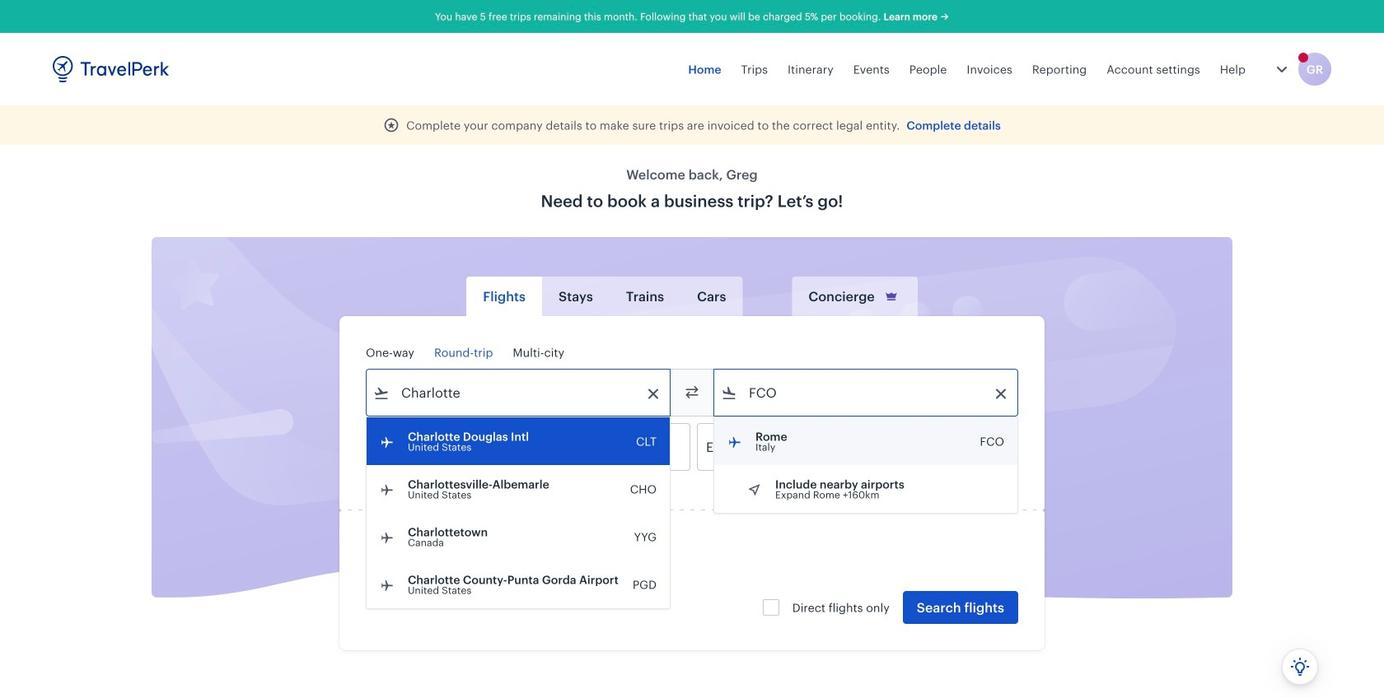 Task type: describe. For each thing, give the bounding box(es) containing it.
Depart text field
[[390, 424, 475, 470]]



Task type: locate. For each thing, give the bounding box(es) containing it.
From search field
[[390, 380, 648, 406]]

Add first traveler search field
[[393, 551, 564, 578]]

To search field
[[737, 380, 996, 406]]

Return text field
[[488, 424, 573, 470]]



